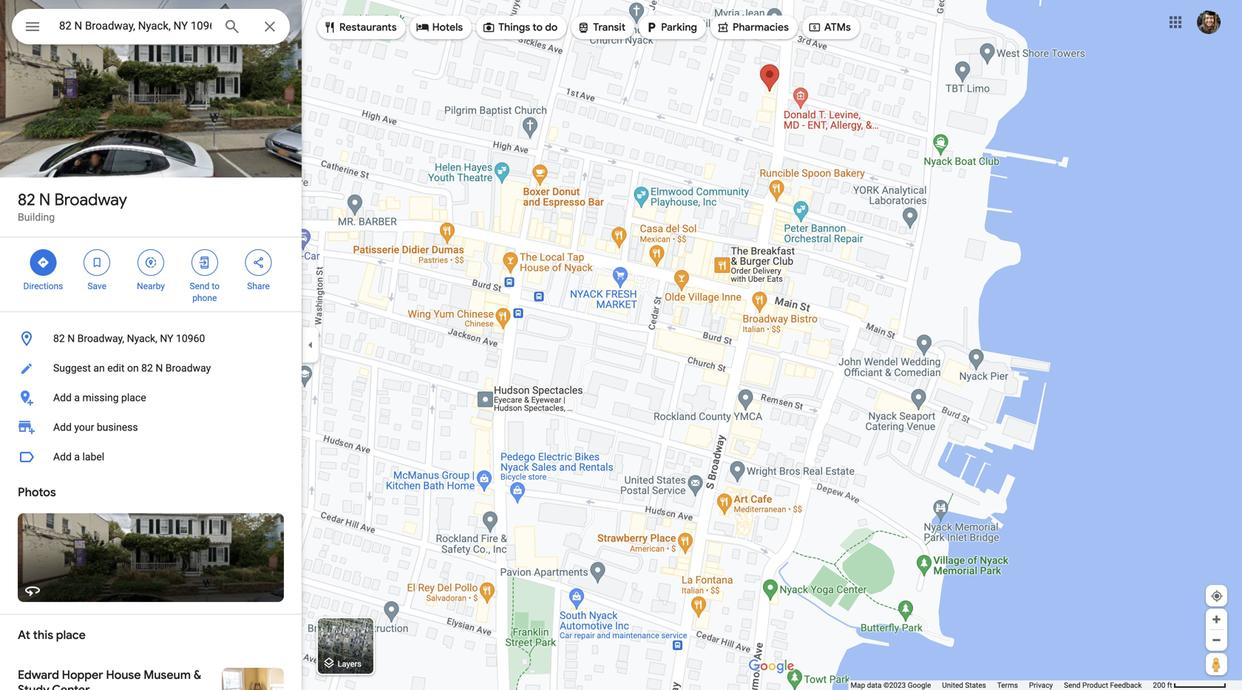 Task type: vqa. For each thing, say whether or not it's contained in the screenshot.


Task type: describe. For each thing, give the bounding box(es) containing it.
send product feedback
[[1065, 681, 1143, 690]]


[[577, 19, 591, 36]]

united
[[943, 681, 964, 690]]

layers
[[338, 659, 362, 669]]

terms button
[[998, 681, 1019, 690]]

edward hopper house museum & study center
[[18, 668, 201, 690]]

send for send to phone
[[190, 281, 210, 291]]

add a label button
[[0, 442, 302, 472]]


[[323, 19, 337, 36]]

study
[[18, 682, 49, 690]]


[[37, 254, 50, 271]]


[[416, 19, 430, 36]]

©2023
[[884, 681, 906, 690]]

edward
[[18, 668, 59, 683]]

 things to do
[[482, 19, 558, 36]]

map
[[851, 681, 866, 690]]

200
[[1154, 681, 1166, 690]]

google maps element
[[0, 0, 1243, 690]]

missing
[[82, 392, 119, 404]]

to inside ' things to do'
[[533, 21, 543, 34]]

none field inside 82 n broadway, nyack, ny 10960 field
[[59, 17, 212, 35]]

200 ft button
[[1154, 681, 1227, 690]]

send for send product feedback
[[1065, 681, 1081, 690]]

n for broadway,
[[67, 333, 75, 345]]

phone
[[192, 293, 217, 303]]

collapse side panel image
[[303, 337, 319, 353]]

a for label
[[74, 451, 80, 463]]


[[24, 16, 41, 37]]

send product feedback button
[[1065, 681, 1143, 690]]

add your business link
[[0, 413, 302, 442]]

privacy
[[1030, 681, 1054, 690]]

share
[[247, 281, 270, 291]]

edward hopper house museum & study center link
[[0, 656, 302, 690]]

united states button
[[943, 681, 987, 690]]

data
[[868, 681, 882, 690]]

add for add your business
[[53, 421, 72, 434]]

82 n broadway, nyack, ny 10960 button
[[0, 324, 302, 354]]

to inside send to phone
[[212, 281, 220, 291]]

restaurants
[[340, 21, 397, 34]]

edit
[[107, 362, 125, 374]]

on
[[127, 362, 139, 374]]


[[482, 19, 496, 36]]


[[252, 254, 265, 271]]

house
[[106, 668, 141, 683]]

show street view coverage image
[[1207, 653, 1228, 675]]

&
[[194, 668, 201, 683]]

add a missing place button
[[0, 383, 302, 413]]

photos
[[18, 485, 56, 500]]

google
[[908, 681, 932, 690]]

privacy button
[[1030, 681, 1054, 690]]

map data ©2023 google
[[851, 681, 932, 690]]

 transit
[[577, 19, 626, 36]]

nearby
[[137, 281, 165, 291]]

suggest an edit on 82 n broadway button
[[0, 354, 302, 383]]

broadway inside 82 n broadway building
[[54, 189, 127, 210]]

 parking
[[645, 19, 698, 36]]

atms
[[825, 21, 851, 34]]

footer inside google maps element
[[851, 681, 1154, 690]]

parking
[[661, 21, 698, 34]]

show your location image
[[1211, 590, 1224, 603]]

building
[[18, 211, 55, 223]]

states
[[966, 681, 987, 690]]

museum
[[144, 668, 191, 683]]

actions for 82 n broadway region
[[0, 237, 302, 311]]



Task type: locate. For each thing, give the bounding box(es) containing it.
1 horizontal spatial send
[[1065, 681, 1081, 690]]

0 vertical spatial send
[[190, 281, 210, 291]]

footer containing map data ©2023 google
[[851, 681, 1154, 690]]

add down suggest
[[53, 392, 72, 404]]

n right on
[[156, 362, 163, 374]]

82 up building
[[18, 189, 35, 210]]

united states
[[943, 681, 987, 690]]

product
[[1083, 681, 1109, 690]]

82 inside 82 n broadway building
[[18, 189, 35, 210]]

center
[[52, 682, 90, 690]]

n up building
[[39, 189, 51, 210]]

1 vertical spatial send
[[1065, 681, 1081, 690]]

 pharmacies
[[717, 19, 789, 36]]

send up phone
[[190, 281, 210, 291]]

1 horizontal spatial n
[[67, 333, 75, 345]]

place
[[121, 392, 146, 404], [56, 628, 86, 643]]


[[717, 19, 730, 36]]

2 add from the top
[[53, 421, 72, 434]]

add for add a label
[[53, 451, 72, 463]]

82
[[18, 189, 35, 210], [53, 333, 65, 345], [141, 362, 153, 374]]

n for broadway
[[39, 189, 51, 210]]

1 vertical spatial 82
[[53, 333, 65, 345]]

82 n broadway, nyack, ny 10960
[[53, 333, 205, 345]]

broadway,
[[77, 333, 124, 345]]

n inside 82 n broadway building
[[39, 189, 51, 210]]

send to phone
[[190, 281, 220, 303]]

zoom out image
[[1212, 635, 1223, 646]]

zoom in image
[[1212, 614, 1223, 625]]

this
[[33, 628, 53, 643]]

place right this
[[56, 628, 86, 643]]

google account: giulia masi  
(giulia.masi@adept.ai) image
[[1198, 10, 1221, 34]]

save
[[88, 281, 107, 291]]

 button
[[12, 9, 53, 47]]

add left 'label'
[[53, 451, 72, 463]]

82 n broadway main content
[[0, 0, 302, 690]]

1 vertical spatial a
[[74, 451, 80, 463]]

2 vertical spatial 82
[[141, 362, 153, 374]]

to up phone
[[212, 281, 220, 291]]

hopper
[[62, 668, 103, 683]]

0 horizontal spatial to
[[212, 281, 220, 291]]

label
[[82, 451, 104, 463]]

a inside add a label button
[[74, 451, 80, 463]]

0 vertical spatial broadway
[[54, 189, 127, 210]]


[[809, 19, 822, 36]]

0 vertical spatial to
[[533, 21, 543, 34]]

2 a from the top
[[74, 451, 80, 463]]

place down on
[[121, 392, 146, 404]]

do
[[545, 21, 558, 34]]

1 vertical spatial place
[[56, 628, 86, 643]]

your
[[74, 421, 94, 434]]

broadway up building
[[54, 189, 127, 210]]

to left do
[[533, 21, 543, 34]]

0 vertical spatial 82
[[18, 189, 35, 210]]

2 vertical spatial n
[[156, 362, 163, 374]]

to
[[533, 21, 543, 34], [212, 281, 220, 291]]

82 up suggest
[[53, 333, 65, 345]]

0 vertical spatial place
[[121, 392, 146, 404]]

1 a from the top
[[74, 392, 80, 404]]


[[144, 254, 158, 271]]

broadway inside button
[[166, 362, 211, 374]]

1 add from the top
[[53, 392, 72, 404]]

place inside button
[[121, 392, 146, 404]]

add inside button
[[53, 451, 72, 463]]

1 horizontal spatial 82
[[53, 333, 65, 345]]

n
[[39, 189, 51, 210], [67, 333, 75, 345], [156, 362, 163, 374]]

0 horizontal spatial n
[[39, 189, 51, 210]]

2 horizontal spatial 82
[[141, 362, 153, 374]]

things
[[499, 21, 530, 34]]

broadway
[[54, 189, 127, 210], [166, 362, 211, 374]]

feedback
[[1111, 681, 1143, 690]]

 restaurants
[[323, 19, 397, 36]]


[[198, 254, 211, 271]]

send inside button
[[1065, 681, 1081, 690]]

3 add from the top
[[53, 451, 72, 463]]

pharmacies
[[733, 21, 789, 34]]

 search field
[[12, 9, 290, 47]]

0 vertical spatial add
[[53, 392, 72, 404]]

0 horizontal spatial place
[[56, 628, 86, 643]]

ft
[[1168, 681, 1173, 690]]

terms
[[998, 681, 1019, 690]]

a left missing
[[74, 392, 80, 404]]

a left 'label'
[[74, 451, 80, 463]]

1 vertical spatial broadway
[[166, 362, 211, 374]]

suggest an edit on 82 n broadway
[[53, 362, 211, 374]]

1 horizontal spatial to
[[533, 21, 543, 34]]

 atms
[[809, 19, 851, 36]]

1 vertical spatial to
[[212, 281, 220, 291]]

82 right on
[[141, 362, 153, 374]]

n up suggest
[[67, 333, 75, 345]]

82 for broadway
[[18, 189, 35, 210]]

1 horizontal spatial broadway
[[166, 362, 211, 374]]

transit
[[594, 21, 626, 34]]

send inside send to phone
[[190, 281, 210, 291]]

broadway down '10960'
[[166, 362, 211, 374]]

ny
[[160, 333, 174, 345]]

0 horizontal spatial 82
[[18, 189, 35, 210]]

nyack,
[[127, 333, 157, 345]]

1 vertical spatial add
[[53, 421, 72, 434]]

2 vertical spatial add
[[53, 451, 72, 463]]

 hotels
[[416, 19, 463, 36]]

at
[[18, 628, 30, 643]]

at this place
[[18, 628, 86, 643]]

directions
[[23, 281, 63, 291]]

10960
[[176, 333, 205, 345]]

suggest
[[53, 362, 91, 374]]

send
[[190, 281, 210, 291], [1065, 681, 1081, 690]]

add your business
[[53, 421, 138, 434]]

add left the "your"
[[53, 421, 72, 434]]

add a label
[[53, 451, 104, 463]]

0 horizontal spatial broadway
[[54, 189, 127, 210]]

82 n broadway building
[[18, 189, 127, 223]]

0 horizontal spatial send
[[190, 281, 210, 291]]

add for add a missing place
[[53, 392, 72, 404]]

add
[[53, 392, 72, 404], [53, 421, 72, 434], [53, 451, 72, 463]]

2 horizontal spatial n
[[156, 362, 163, 374]]

an
[[94, 362, 105, 374]]


[[90, 254, 104, 271]]

a for missing
[[74, 392, 80, 404]]

a inside button
[[74, 392, 80, 404]]

add inside button
[[53, 392, 72, 404]]

1 vertical spatial n
[[67, 333, 75, 345]]

footer
[[851, 681, 1154, 690]]

business
[[97, 421, 138, 434]]

1 horizontal spatial place
[[121, 392, 146, 404]]

82 for broadway,
[[53, 333, 65, 345]]

add a missing place
[[53, 392, 146, 404]]

send left product in the bottom right of the page
[[1065, 681, 1081, 690]]

200 ft
[[1154, 681, 1173, 690]]

0 vertical spatial a
[[74, 392, 80, 404]]

hotels
[[433, 21, 463, 34]]

82 N Broadway, Nyack, NY 10960 field
[[12, 9, 290, 44]]

None field
[[59, 17, 212, 35]]

0 vertical spatial n
[[39, 189, 51, 210]]


[[645, 19, 658, 36]]



